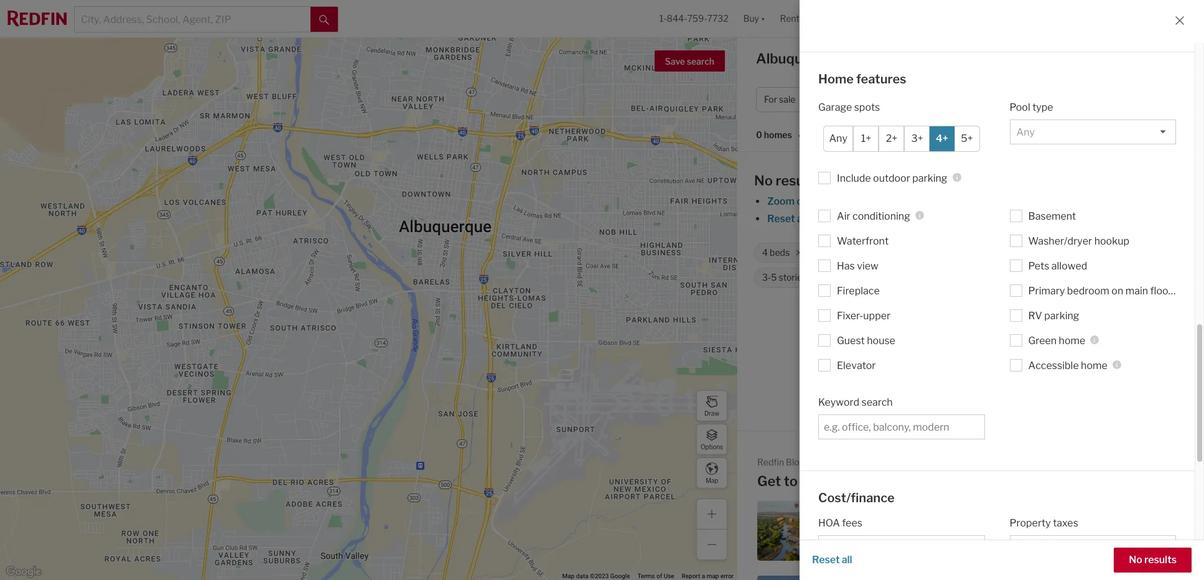 Task type: vqa. For each thing, say whether or not it's contained in the screenshot.


Task type: locate. For each thing, give the bounding box(es) containing it.
reset down hoa
[[813, 554, 840, 566]]

4 left 'beds'
[[763, 247, 768, 258]]

1 vertical spatial home
[[1082, 360, 1108, 371]]

5
[[772, 272, 777, 283]]

home up "price"
[[819, 72, 854, 87]]

4+
[[997, 94, 1008, 105], [936, 133, 949, 144], [823, 247, 834, 258], [943, 272, 953, 283]]

data
[[576, 573, 589, 580]]

0 vertical spatial 4
[[972, 94, 978, 105]]

list box down projects
[[1010, 535, 1177, 560]]

4,500
[[1046, 247, 1071, 258]]

1 horizontal spatial nm
[[930, 473, 953, 489]]

of inside zoom out reset all filters or remove one of your filters below to see more homes
[[909, 213, 919, 225]]

0 horizontal spatial redfin
[[758, 457, 785, 468]]

get to know albuquerque, nm
[[758, 473, 953, 489]]

1 horizontal spatial sq.
[[1073, 247, 1085, 258]]

4+ right /
[[997, 94, 1008, 105]]

0 horizontal spatial no
[[755, 172, 773, 189]]

0 vertical spatial all
[[797, 213, 808, 225]]

1 horizontal spatial 4
[[972, 94, 978, 105]]

of right one
[[909, 213, 919, 225]]

albuquerque, nm homes for sale
[[757, 50, 972, 67]]

to inside zoom out reset all filters or remove one of your filters below to see more homes
[[1003, 213, 1013, 225]]

0 vertical spatial map
[[706, 477, 719, 484]]

1 vertical spatial reset
[[813, 554, 840, 566]]

1 vertical spatial 2023
[[933, 537, 953, 547]]

list box for cost/finance
[[1010, 535, 1177, 560]]

in inside 7 home remodeling projects to boost your property value in albuquerque
[[1120, 532, 1126, 541]]

2023
[[886, 272, 908, 283], [933, 537, 953, 547]]

no results button
[[1115, 548, 1192, 573]]

filters
[[810, 213, 838, 225], [944, 213, 971, 225]]

1 horizontal spatial home
[[1068, 510, 1090, 519]]

1 horizontal spatial filters
[[944, 213, 971, 225]]

3-
[[763, 272, 772, 283]]

1 horizontal spatial spots
[[986, 272, 1008, 283]]

home
[[1060, 335, 1086, 347], [1082, 360, 1108, 371]]

2 horizontal spatial in
[[1120, 532, 1126, 541]]

in right live
[[865, 537, 872, 547]]

3-5 stories
[[763, 272, 807, 283]]

0 horizontal spatial 4
[[763, 247, 768, 258]]

1 vertical spatial no
[[1130, 554, 1143, 566]]

0 vertical spatial homes
[[764, 130, 792, 140]]

1 vertical spatial 4
[[763, 247, 768, 258]]

out
[[797, 196, 813, 207]]

keyword
[[819, 396, 860, 408]]

list box down type
[[1010, 119, 1177, 144]]

1 filters from the left
[[810, 213, 838, 225]]

1 horizontal spatial parking
[[1045, 310, 1080, 322]]

for sale button
[[757, 87, 820, 112]]

filters left or
[[810, 213, 838, 225]]

0 horizontal spatial reset
[[768, 213, 795, 225]]

include outdoor parking
[[837, 172, 948, 184]]

1 vertical spatial no results
[[1130, 554, 1177, 566]]

search right save
[[687, 56, 715, 67]]

homes up washer/dryer hookup at the right of page
[[1061, 213, 1092, 225]]

1 horizontal spatial search
[[862, 396, 893, 408]]

0 horizontal spatial nm
[[847, 50, 870, 67]]

parking up green home
[[1045, 310, 1080, 322]]

in
[[1120, 532, 1126, 541], [865, 537, 872, 547], [924, 537, 931, 547]]

0 horizontal spatial no results
[[755, 172, 821, 189]]

reset
[[768, 213, 795, 225], [813, 554, 840, 566]]

1 horizontal spatial map
[[706, 477, 719, 484]]

zoom out reset all filters or remove one of your filters below to see more homes
[[768, 196, 1092, 225]]

4+ baths
[[823, 247, 858, 258]]

4+ right 3+
[[936, 133, 949, 144]]

cost/finance
[[819, 490, 895, 505]]

4+ garage spots
[[943, 272, 1008, 283]]

no results down your
[[1130, 554, 1177, 566]]

home up accessible home
[[1060, 335, 1086, 347]]

0 horizontal spatial search
[[687, 56, 715, 67]]

4
[[972, 94, 978, 105], [763, 247, 768, 258]]

hoa fees
[[819, 517, 863, 529]]

4+ for 4+ baths
[[823, 247, 834, 258]]

1 horizontal spatial reset
[[813, 554, 840, 566]]

redfin up house
[[885, 316, 916, 328]]

0 horizontal spatial property
[[1010, 517, 1051, 529]]

0 horizontal spatial filters
[[810, 213, 838, 225]]

home inside 7 home remodeling projects to boost your property value in albuquerque
[[1068, 510, 1090, 519]]

0 horizontal spatial home
[[819, 72, 854, 87]]

4 left bd
[[972, 94, 978, 105]]

4+ radio
[[930, 125, 955, 152]]

1 horizontal spatial in
[[924, 537, 931, 547]]

option group
[[824, 125, 980, 152]]

all inside "reset all" button
[[842, 554, 853, 566]]

zoom
[[768, 196, 795, 207]]

of left use on the bottom
[[657, 573, 663, 580]]

in down boost
[[1120, 532, 1126, 541]]

759-
[[688, 13, 708, 24]]

1 vertical spatial all
[[842, 554, 853, 566]]

home up projects
[[1068, 510, 1090, 519]]

1 vertical spatial redfin
[[758, 457, 785, 468]]

no down your
[[1130, 554, 1143, 566]]

1 vertical spatial homes
[[1061, 213, 1092, 225]]

4+ left baths
[[823, 247, 834, 258]]

albuquerque down projects
[[1061, 543, 1110, 552]]

search up the e.g. office, balcony, modern text field
[[862, 396, 893, 408]]

2+
[[886, 133, 898, 144]]

property down projects
[[1061, 532, 1095, 541]]

10 popular albuquerque neighborhoods: where to live in albuquerque in 2023 link
[[758, 501, 956, 561]]

map region
[[0, 0, 746, 580]]

1 horizontal spatial property
[[1061, 532, 1095, 541]]

2023 inside 10 popular albuquerque neighborhoods: where to live in albuquerque in 2023
[[933, 537, 953, 547]]

list box down popular on the bottom
[[819, 535, 985, 560]]

map down options
[[706, 477, 719, 484]]

1 horizontal spatial 2023
[[933, 537, 953, 547]]

albuquerque, up for sale button
[[757, 50, 844, 67]]

0 horizontal spatial sq.
[[1021, 247, 1033, 258]]

garage spots
[[819, 101, 881, 113]]

0 vertical spatial results
[[776, 172, 821, 189]]

1 vertical spatial nm
[[930, 473, 953, 489]]

bd
[[980, 94, 991, 105]]

sq.
[[1021, 247, 1033, 258], [1073, 247, 1085, 258]]

0 horizontal spatial homes
[[764, 130, 792, 140]]

0 vertical spatial home
[[1060, 335, 1086, 347]]

1 vertical spatial results
[[1145, 554, 1177, 566]]

1 vertical spatial home
[[1068, 510, 1090, 519]]

0 vertical spatial search
[[687, 56, 715, 67]]

home for green home
[[1060, 335, 1086, 347]]

4+ for 4+ garage spots
[[943, 272, 953, 283]]

home right accessible
[[1082, 360, 1108, 371]]

option group containing any
[[824, 125, 980, 152]]

no results up zoom out button on the right top
[[755, 172, 821, 189]]

in for value
[[1120, 532, 1126, 541]]

blog
[[786, 457, 805, 468]]

green home
[[1029, 335, 1086, 347]]

homes inside zoom out reset all filters or remove one of your filters below to see more homes
[[1061, 213, 1092, 225]]

baths
[[835, 247, 858, 258]]

nm up home features
[[847, 50, 870, 67]]

1 vertical spatial property
[[1061, 532, 1095, 541]]

4+ inside 4+ option
[[936, 133, 949, 144]]

1 horizontal spatial no
[[1130, 554, 1143, 566]]

1 sq. from the left
[[1021, 247, 1033, 258]]

1 vertical spatial map
[[563, 573, 575, 580]]

0 horizontal spatial map
[[563, 573, 575, 580]]

0 vertical spatial albuquerque,
[[757, 50, 844, 67]]

view
[[858, 260, 879, 272]]

0 vertical spatial parking
[[913, 172, 948, 184]]

0 vertical spatial nm
[[847, 50, 870, 67]]

sq. left ft.-
[[1021, 247, 1033, 258]]

parking up zoom out reset all filters or remove one of your filters below to see more homes
[[913, 172, 948, 184]]

for
[[922, 50, 941, 67]]

upper
[[864, 310, 891, 322]]

spots right "price"
[[855, 101, 881, 113]]

more
[[1034, 213, 1059, 225]]

0 vertical spatial of
[[909, 213, 919, 225]]

spots down "2,000"
[[986, 272, 1008, 283]]

0 horizontal spatial all
[[797, 213, 808, 225]]

albuquerque, up the cost/finance
[[839, 473, 927, 489]]

redfin up get
[[758, 457, 785, 468]]

sq. down washer/dryer hookup at the right of page
[[1073, 247, 1085, 258]]

0 vertical spatial property
[[1010, 517, 1051, 529]]

recommended button
[[828, 129, 903, 141]]

in down where
[[924, 537, 931, 547]]

to left see
[[1003, 213, 1013, 225]]

to down blog
[[784, 473, 798, 489]]

10 popular albuquerque neighborhoods: where to live in albuquerque in 2023
[[847, 515, 953, 547]]

1 vertical spatial spots
[[986, 272, 1008, 283]]

fixer-
[[837, 310, 864, 322]]

1 horizontal spatial no results
[[1130, 554, 1177, 566]]

homes right 0
[[764, 130, 792, 140]]

reset down "zoom"
[[768, 213, 795, 225]]

include
[[837, 172, 871, 184]]

property inside 7 home remodeling projects to boost your property value in albuquerque
[[1061, 532, 1095, 541]]

©2023
[[590, 573, 609, 580]]

4 inside button
[[972, 94, 978, 105]]

844-
[[667, 13, 688, 24]]

nm up where
[[930, 473, 953, 489]]

pets
[[1029, 260, 1050, 272]]

4+ left garage
[[943, 272, 953, 283]]

1 vertical spatial search
[[862, 396, 893, 408]]

results down your
[[1145, 554, 1177, 566]]

all down live
[[842, 554, 853, 566]]

floor
[[1151, 285, 1173, 297]]

results up out on the top of page
[[776, 172, 821, 189]]

0 horizontal spatial of
[[657, 573, 663, 580]]

live
[[847, 537, 863, 547]]

0 vertical spatial spots
[[855, 101, 881, 113]]

submit search image
[[319, 15, 329, 25]]

list box
[[1010, 119, 1177, 144], [819, 535, 985, 560], [1010, 535, 1177, 560]]

draw button
[[697, 390, 728, 422]]

know
[[801, 473, 837, 489]]

no up "zoom"
[[755, 172, 773, 189]]

albuquerque
[[998, 316, 1058, 328], [890, 515, 939, 525], [873, 537, 923, 547], [1061, 543, 1110, 552]]

1 horizontal spatial all
[[842, 554, 853, 566]]

albuquerque,
[[757, 50, 844, 67], [839, 473, 927, 489]]

all inside zoom out reset all filters or remove one of your filters below to see more homes
[[797, 213, 808, 225]]

1 horizontal spatial redfin
[[885, 316, 916, 328]]

0 vertical spatial reset
[[768, 213, 795, 225]]

map left the data
[[563, 573, 575, 580]]

to up "value"
[[1095, 521, 1103, 530]]

get
[[758, 473, 782, 489]]

filters right the your
[[944, 213, 971, 225]]

1+
[[862, 133, 872, 144]]

sort
[[808, 130, 826, 140]]

1 horizontal spatial homes
[[1061, 213, 1092, 225]]

search inside button
[[687, 56, 715, 67]]

5+ radio
[[955, 125, 980, 152]]

1 horizontal spatial of
[[909, 213, 919, 225]]

redfin for redfin
[[885, 316, 916, 328]]

0 vertical spatial no
[[755, 172, 773, 189]]

to right where
[[937, 526, 945, 536]]

home features
[[819, 72, 907, 87]]

to
[[1003, 213, 1013, 225], [784, 473, 798, 489], [1095, 521, 1103, 530], [937, 526, 945, 536]]

all down out on the top of page
[[797, 213, 808, 225]]

0 vertical spatial redfin
[[885, 316, 916, 328]]

terms of use link
[[638, 573, 675, 580]]

/
[[992, 94, 996, 105]]

to inside 10 popular albuquerque neighborhoods: where to live in albuquerque in 2023
[[937, 526, 945, 536]]

1-844-759-7732
[[660, 13, 729, 24]]

search for keyword search
[[862, 396, 893, 408]]

property left 7
[[1010, 517, 1051, 529]]

google image
[[3, 564, 44, 580]]

map inside button
[[706, 477, 719, 484]]

map for map data ©2023 google
[[563, 573, 575, 580]]

map
[[706, 477, 719, 484], [563, 573, 575, 580]]

guest
[[837, 335, 865, 347]]

no
[[755, 172, 773, 189], [1130, 554, 1143, 566]]

on
[[1112, 285, 1124, 297]]

any
[[830, 133, 848, 144]]

your
[[921, 213, 942, 225]]

has view
[[837, 260, 879, 272]]

for
[[765, 94, 778, 105]]

price button
[[825, 87, 878, 112]]

0 vertical spatial 2023
[[886, 272, 908, 283]]

1 horizontal spatial results
[[1145, 554, 1177, 566]]



Task type: describe. For each thing, give the bounding box(es) containing it.
2022-
[[861, 272, 886, 283]]

has
[[837, 260, 855, 272]]

4 for 4 beds
[[763, 247, 768, 258]]

zoom out button
[[767, 196, 814, 207]]

washer/dryer
[[1029, 235, 1093, 247]]

e.g. office, balcony, modern text field
[[824, 421, 980, 433]]

reset inside zoom out reset all filters or remove one of your filters below to see more homes
[[768, 213, 795, 225]]

map data ©2023 google
[[563, 573, 630, 580]]

Any radio
[[824, 125, 854, 152]]

hookup
[[1095, 235, 1130, 247]]

2+ radio
[[879, 125, 905, 152]]

one
[[890, 213, 907, 225]]

0 horizontal spatial spots
[[855, 101, 881, 113]]

popular
[[859, 515, 888, 525]]

rv
[[1029, 310, 1043, 322]]

list box for home features
[[1010, 119, 1177, 144]]

1 vertical spatial parking
[[1045, 310, 1080, 322]]

report a map error link
[[682, 573, 734, 580]]

remove
[[852, 213, 888, 225]]

value
[[1097, 532, 1118, 541]]

accessible home
[[1029, 360, 1108, 371]]

waterfront
[[837, 235, 889, 247]]

built 2022-2023
[[841, 272, 908, 283]]

0 horizontal spatial 2023
[[886, 272, 908, 283]]

error
[[721, 573, 734, 580]]

ft.-
[[1034, 247, 1046, 258]]

4 bd / 4+ ba button
[[964, 87, 1043, 112]]

4+ inside 4 bd / 4+ ba button
[[997, 94, 1008, 105]]

remove 4 beds image
[[796, 249, 803, 257]]

property taxes
[[1010, 517, 1079, 529]]

7732
[[708, 13, 729, 24]]

options button
[[697, 424, 728, 455]]

2,000 sq. ft.-4,500 sq. ft. lot
[[994, 247, 1108, 258]]

5+
[[962, 133, 974, 144]]

albuquerque up 'green'
[[998, 316, 1058, 328]]

7 home remodeling projects to boost your property value in albuquerque
[[1061, 510, 1146, 552]]

albuquerque inside 7 home remodeling projects to boost your property value in albuquerque
[[1061, 543, 1110, 552]]

elevator
[[837, 360, 876, 371]]

albuquerque up where
[[890, 515, 939, 525]]

air conditioning
[[837, 210, 911, 222]]

1+ radio
[[854, 125, 879, 152]]

garage
[[955, 272, 984, 283]]

projects
[[1061, 521, 1093, 530]]

no results inside no results button
[[1130, 554, 1177, 566]]

to inside 7 home remodeling projects to boost your property value in albuquerque
[[1095, 521, 1103, 530]]

built
[[841, 272, 859, 283]]

0 horizontal spatial results
[[776, 172, 821, 189]]

see
[[1015, 213, 1032, 225]]

redfin link
[[885, 316, 916, 328]]

where
[[910, 526, 935, 536]]

rv parking
[[1029, 310, 1080, 322]]

0 homes •
[[757, 130, 801, 141]]

1-
[[660, 13, 667, 24]]

in for albuquerque
[[924, 537, 931, 547]]

or
[[840, 213, 850, 225]]

0 vertical spatial no results
[[755, 172, 821, 189]]

save search
[[665, 56, 715, 67]]

0 vertical spatial home
[[819, 72, 854, 87]]

remove 4 bd / 4+ ba image
[[1026, 96, 1034, 103]]

7
[[1061, 510, 1066, 519]]

search for save search
[[687, 56, 715, 67]]

1 vertical spatial albuquerque,
[[839, 473, 927, 489]]

4+ for 4+
[[936, 133, 949, 144]]

4 for 4 bd / 4+ ba
[[972, 94, 978, 105]]

homes
[[873, 50, 919, 67]]

neighborhoods:
[[847, 526, 908, 536]]

outdoor
[[874, 172, 911, 184]]

pool
[[1010, 101, 1031, 113]]

reset all button
[[813, 548, 853, 573]]

2 sq. from the left
[[1073, 247, 1085, 258]]

0 horizontal spatial parking
[[913, 172, 948, 184]]

map for map
[[706, 477, 719, 484]]

no inside button
[[1130, 554, 1143, 566]]

taxes
[[1054, 517, 1079, 529]]

your
[[1129, 521, 1146, 530]]

a
[[702, 573, 706, 580]]

reset all filters button
[[767, 213, 838, 225]]

albuquerque down the neighborhoods:
[[873, 537, 923, 547]]

map button
[[697, 458, 728, 489]]

1 vertical spatial of
[[657, 573, 663, 580]]

homes inside 0 homes •
[[764, 130, 792, 140]]

main
[[1126, 285, 1149, 297]]

reset inside button
[[813, 554, 840, 566]]

4 bd / 4+ ba
[[972, 94, 1020, 105]]

0 horizontal spatial in
[[865, 537, 872, 547]]

City, Address, School, Agent, ZIP search field
[[75, 7, 311, 32]]

recommended
[[830, 130, 893, 140]]

2 filters from the left
[[944, 213, 971, 225]]

for sale
[[765, 94, 796, 105]]

albuquerque link
[[998, 316, 1058, 328]]

sale
[[944, 50, 972, 67]]

keyword search
[[819, 396, 893, 408]]

report a map error
[[682, 573, 734, 580]]

sale
[[780, 94, 796, 105]]

redfin for redfin blog
[[758, 457, 785, 468]]

save search button
[[655, 50, 725, 72]]

primary bedroom on main floor
[[1029, 285, 1173, 297]]

pets allowed
[[1029, 260, 1088, 272]]

home for accessible home
[[1082, 360, 1108, 371]]

3+ radio
[[905, 125, 931, 152]]

features
[[857, 72, 907, 87]]

basement
[[1029, 210, 1077, 222]]

type
[[1033, 101, 1054, 113]]

draw
[[705, 409, 720, 417]]

google
[[611, 573, 630, 580]]

bedroom
[[1068, 285, 1110, 297]]

pool type
[[1010, 101, 1054, 113]]

ba
[[1010, 94, 1020, 105]]

results inside button
[[1145, 554, 1177, 566]]

use
[[664, 573, 675, 580]]

below
[[973, 213, 1001, 225]]

1-844-759-7732 link
[[660, 13, 729, 24]]

guest house
[[837, 335, 896, 347]]

boost
[[1104, 521, 1127, 530]]

air
[[837, 210, 851, 222]]

price
[[833, 94, 854, 105]]



